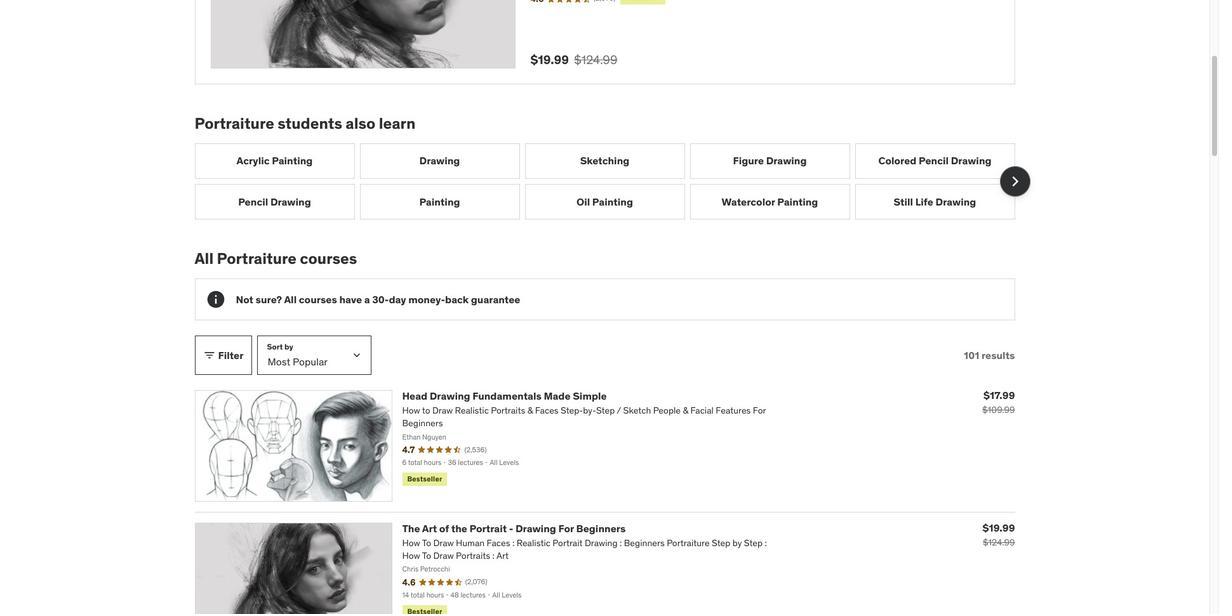 Task type: describe. For each thing, give the bounding box(es) containing it.
0 vertical spatial all
[[195, 249, 214, 269]]

of
[[439, 523, 449, 535]]

painting for oil painting
[[592, 195, 633, 208]]

101 results status
[[964, 349, 1015, 362]]

back
[[445, 293, 469, 306]]

carousel element
[[195, 143, 1030, 220]]

acrylic painting
[[237, 154, 313, 167]]

$17.99 $109.99
[[982, 389, 1015, 416]]

acrylic painting link
[[195, 143, 355, 179]]

colored pencil drawing link
[[855, 143, 1015, 179]]

beginners
[[576, 523, 626, 535]]

0 vertical spatial portraiture
[[195, 114, 274, 133]]

-
[[509, 523, 513, 535]]

1 vertical spatial all
[[284, 293, 297, 306]]

all portraiture courses
[[195, 249, 357, 269]]

portrait
[[470, 523, 507, 535]]

guarantee
[[471, 293, 520, 306]]

0 horizontal spatial $19.99 $124.99
[[531, 52, 618, 67]]

a
[[364, 293, 370, 306]]

drawing right head
[[430, 390, 470, 403]]

acrylic
[[237, 154, 270, 167]]

art
[[422, 523, 437, 535]]

drawing up the still life drawing at right top
[[951, 154, 992, 167]]

also
[[346, 114, 376, 133]]

portraiture students also learn
[[195, 114, 416, 133]]

still
[[894, 195, 913, 208]]

$109.99
[[982, 405, 1015, 416]]

101 results
[[964, 349, 1015, 362]]

painting for watercolor painting
[[777, 195, 818, 208]]

colored
[[879, 154, 917, 167]]

colored pencil drawing
[[879, 154, 992, 167]]

results
[[982, 349, 1015, 362]]

1 vertical spatial courses
[[299, 293, 337, 306]]

made
[[544, 390, 571, 403]]

watercolor painting
[[722, 195, 818, 208]]

drawing down acrylic painting link on the top of page
[[270, 195, 311, 208]]

pencil inside colored pencil drawing link
[[919, 154, 949, 167]]

figure
[[733, 154, 764, 167]]

head drawing fundamentals made simple
[[402, 390, 607, 403]]

life
[[915, 195, 934, 208]]

day
[[389, 293, 406, 306]]

watercolor
[[722, 195, 775, 208]]

filter
[[218, 349, 244, 362]]

have
[[339, 293, 362, 306]]

drawing right -
[[516, 523, 556, 535]]

the
[[402, 523, 420, 535]]

money-
[[408, 293, 445, 306]]

filter button
[[195, 336, 252, 375]]

learn
[[379, 114, 416, 133]]

figure drawing
[[733, 154, 807, 167]]



Task type: locate. For each thing, give the bounding box(es) containing it.
1 horizontal spatial $19.99 $124.99
[[983, 522, 1015, 549]]

1 vertical spatial $19.99 $124.99
[[983, 522, 1015, 549]]

1 vertical spatial $124.99
[[983, 537, 1015, 549]]

0 horizontal spatial $124.99
[[574, 52, 618, 67]]

30-
[[372, 293, 389, 306]]

pencil drawing
[[238, 195, 311, 208]]

all
[[195, 249, 214, 269], [284, 293, 297, 306]]

drawing up painting link
[[419, 154, 460, 167]]

0 vertical spatial $19.99
[[531, 52, 569, 67]]

students
[[278, 114, 342, 133]]

head drawing fundamentals made simple link
[[402, 390, 607, 403]]

head
[[402, 390, 428, 403]]

drawing link
[[360, 143, 520, 179]]

drawing inside "link"
[[936, 195, 976, 208]]

portraiture up not
[[217, 249, 297, 269]]

sure?
[[256, 293, 282, 306]]

courses up have
[[300, 249, 357, 269]]

0 horizontal spatial all
[[195, 249, 214, 269]]

simple
[[573, 390, 607, 403]]

painting right acrylic at top
[[272, 154, 313, 167]]

1 horizontal spatial all
[[284, 293, 297, 306]]

sketching
[[580, 154, 630, 167]]

$19.99 $124.99
[[531, 52, 618, 67], [983, 522, 1015, 549]]

oil
[[577, 195, 590, 208]]

pencil inside pencil drawing link
[[238, 195, 268, 208]]

next image
[[1005, 171, 1025, 192]]

$17.99
[[984, 389, 1015, 402]]

not
[[236, 293, 253, 306]]

1 vertical spatial $19.99
[[983, 522, 1015, 535]]

fundamentals
[[473, 390, 542, 403]]

1 horizontal spatial pencil
[[919, 154, 949, 167]]

1 horizontal spatial $19.99
[[983, 522, 1015, 535]]

figure drawing link
[[690, 143, 850, 179]]

101
[[964, 349, 979, 362]]

portraiture up acrylic at top
[[195, 114, 274, 133]]

the art of the portrait - drawing for beginners
[[402, 523, 626, 535]]

painting
[[272, 154, 313, 167], [419, 195, 460, 208], [592, 195, 633, 208], [777, 195, 818, 208]]

0 horizontal spatial $19.99
[[531, 52, 569, 67]]

oil painting
[[577, 195, 633, 208]]

watercolor painting link
[[690, 184, 850, 220]]

1 horizontal spatial $124.99
[[983, 537, 1015, 549]]

painting down figure drawing link
[[777, 195, 818, 208]]

1 vertical spatial pencil
[[238, 195, 268, 208]]

for
[[558, 523, 574, 535]]

portraiture
[[195, 114, 274, 133], [217, 249, 297, 269]]

the art of the portrait - drawing for beginners link
[[402, 523, 626, 535]]

0 vertical spatial $19.99 $124.99
[[531, 52, 618, 67]]

still life drawing link
[[855, 184, 1015, 220]]

drawing right life
[[936, 195, 976, 208]]

sketching link
[[525, 143, 685, 179]]

painting right oil at the top
[[592, 195, 633, 208]]

pencil drawing link
[[195, 184, 355, 220]]

painting for acrylic painting
[[272, 154, 313, 167]]

1 vertical spatial portraiture
[[217, 249, 297, 269]]

$124.99 inside "$19.99 $124.99"
[[983, 537, 1015, 549]]

pencil
[[919, 154, 949, 167], [238, 195, 268, 208]]

pencil right colored
[[919, 154, 949, 167]]

0 vertical spatial pencil
[[919, 154, 949, 167]]

courses left have
[[299, 293, 337, 306]]

$19.99
[[531, 52, 569, 67], [983, 522, 1015, 535]]

0 vertical spatial $124.99
[[574, 52, 618, 67]]

small image
[[203, 349, 216, 362]]

painting down drawing link
[[419, 195, 460, 208]]

still life drawing
[[894, 195, 976, 208]]

oil painting link
[[525, 184, 685, 220]]

$124.99
[[574, 52, 618, 67], [983, 537, 1015, 549]]

drawing right figure
[[766, 154, 807, 167]]

drawing
[[419, 154, 460, 167], [766, 154, 807, 167], [951, 154, 992, 167], [270, 195, 311, 208], [936, 195, 976, 208], [430, 390, 470, 403], [516, 523, 556, 535]]

the
[[451, 523, 467, 535]]

pencil down acrylic at top
[[238, 195, 268, 208]]

not sure? all courses have a 30-day money-back guarantee
[[236, 293, 520, 306]]

painting link
[[360, 184, 520, 220]]

0 vertical spatial courses
[[300, 249, 357, 269]]

0 horizontal spatial pencil
[[238, 195, 268, 208]]

courses
[[300, 249, 357, 269], [299, 293, 337, 306]]



Task type: vqa. For each thing, say whether or not it's contained in the screenshot.
Life
yes



